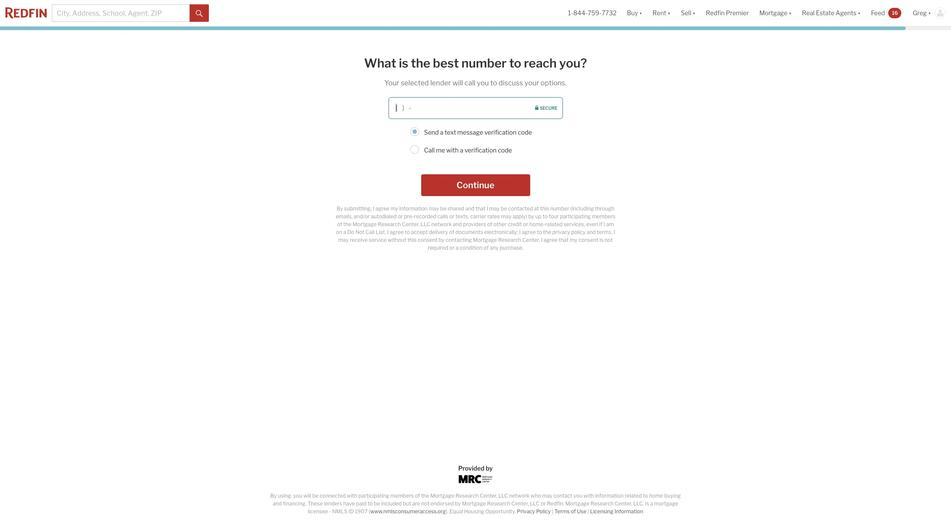 Task type: locate. For each thing, give the bounding box(es) containing it.
research up opportunity.
[[487, 501, 510, 507]]

1 horizontal spatial be
[[374, 501, 380, 507]]

2 vertical spatial a
[[650, 501, 653, 507]]

| down 'redfin.'
[[552, 509, 553, 515]]

1 horizontal spatial a
[[460, 146, 463, 154]]

0 vertical spatial by
[[486, 465, 493, 472]]

mortgage down other
[[473, 237, 497, 243]]

0 vertical spatial will
[[453, 79, 463, 87]]

financing.
[[283, 501, 307, 507]]

the up not
[[421, 493, 429, 499]]

mortgage
[[759, 9, 788, 17], [473, 237, 497, 243], [430, 493, 454, 499], [462, 501, 486, 507], [565, 501, 589, 507]]

0 horizontal spatial is
[[399, 56, 408, 71]]

mortgage inside terms contacting mortgage research center
[[473, 237, 497, 243]]

of inside by using, you will be connected with participating members of the mortgage research center, llc network who may contact you with information related to home buying and financing. these lenders have paid to be included but are not endorsed by mortgage research center, llc or redfin. mortgage research center, llc. is a mortgage licensee - nmls id 1907 (
[[415, 493, 420, 499]]

related inside participating members other credit or home-related services privacy policy
[[545, 221, 563, 227]]

of for members
[[415, 493, 420, 499]]

▾ right greg
[[928, 9, 931, 17]]

rent ▾
[[653, 9, 671, 17]]

0 horizontal spatial by
[[455, 501, 461, 507]]

related inside by using, you will be connected with participating members of the mortgage research center, llc network who may contact you with information related to home buying and financing. these lenders have paid to be included but are not endorsed by mortgage research center, llc or redfin. mortgage research center, llc. is a mortgage licensee - nmls id 1907 (
[[625, 493, 642, 499]]

home
[[649, 493, 663, 499]]

0 horizontal spatial |
[[552, 509, 553, 515]]

0 vertical spatial participating
[[560, 213, 591, 220]]

by
[[486, 465, 493, 472], [455, 501, 461, 507]]

participating members link
[[560, 213, 615, 220]]

0 vertical spatial the
[[411, 56, 430, 71]]

participating up paid
[[359, 493, 389, 499]]

by up equal
[[455, 501, 461, 507]]

1 vertical spatial will
[[303, 493, 311, 499]]

verification code for call me with a verification code
[[465, 146, 512, 154]]

1 vertical spatial be
[[374, 501, 380, 507]]

0 horizontal spatial participating
[[359, 493, 389, 499]]

or
[[523, 221, 528, 227], [541, 501, 546, 507]]

1 vertical spatial related
[[625, 493, 642, 499]]

be up the these in the bottom of the page
[[312, 493, 319, 499]]

research down the 'credit' link
[[498, 237, 521, 243]]

0 vertical spatial or
[[523, 221, 528, 227]]

of up are
[[415, 493, 420, 499]]

members inside participating members other credit or home-related services privacy policy
[[592, 213, 615, 220]]

research inside terms contacting mortgage research center
[[498, 237, 521, 243]]

1 horizontal spatial will
[[453, 79, 463, 87]]

1 horizontal spatial |
[[588, 509, 589, 515]]

rent ▾ button
[[647, 0, 676, 26]]

by up the mortgage research center image
[[486, 465, 493, 472]]

a left text
[[440, 128, 443, 136]]

participating
[[560, 213, 591, 220], [359, 493, 389, 499]]

-
[[329, 509, 331, 515]]

▾
[[639, 9, 642, 17], [668, 9, 671, 17], [693, 9, 695, 17], [789, 9, 792, 17], [858, 9, 861, 17], [928, 9, 931, 17]]

you right "call"
[[477, 79, 489, 87]]

| right use
[[588, 509, 589, 515]]

option group
[[301, 125, 650, 157]]

1 | from the left
[[552, 509, 553, 515]]

what is the best number to reach you?
[[364, 56, 587, 71]]

mortgage up endorsed
[[430, 493, 454, 499]]

1 vertical spatial by
[[455, 501, 461, 507]]

will for what
[[453, 79, 463, 87]]

0 vertical spatial a
[[440, 128, 443, 136]]

to
[[509, 56, 521, 71], [490, 79, 497, 87], [643, 493, 648, 499], [368, 501, 373, 507]]

research up 'licensing'
[[591, 501, 614, 507]]

members up but
[[390, 493, 414, 499]]

|
[[552, 509, 553, 515], [588, 509, 589, 515]]

with right me
[[446, 146, 459, 154]]

be left included
[[374, 501, 380, 507]]

0 horizontal spatial related
[[545, 221, 563, 227]]

option group containing send a text message verification code
[[301, 125, 650, 157]]

included
[[381, 501, 402, 507]]

is right llc.
[[645, 501, 649, 507]]

who
[[531, 493, 541, 499]]

2 horizontal spatial with
[[584, 493, 594, 499]]

1 horizontal spatial by
[[486, 465, 493, 472]]

licensing
[[590, 509, 614, 515]]

greg
[[913, 9, 927, 17]]

buy ▾ button
[[627, 0, 642, 26]]

1 horizontal spatial members
[[592, 213, 615, 220]]

1 horizontal spatial with
[[446, 146, 459, 154]]

0 vertical spatial verification code
[[485, 128, 532, 136]]

opportunity.
[[486, 509, 516, 515]]

(
[[369, 509, 370, 515]]

with up have
[[347, 493, 357, 499]]

1 horizontal spatial or
[[541, 501, 546, 507]]

▾ right sell
[[693, 9, 695, 17]]

the up selected
[[411, 56, 430, 71]]

or up policy
[[541, 501, 546, 507]]

is up selected
[[399, 56, 408, 71]]

1 vertical spatial the
[[421, 493, 429, 499]]

be
[[312, 493, 319, 499], [374, 501, 380, 507]]

llc up opportunity.
[[498, 493, 508, 499]]

to up llc.
[[643, 493, 648, 499]]

services
[[564, 221, 584, 227]]

2 horizontal spatial a
[[650, 501, 653, 507]]

▾ right rent at the top of the page
[[668, 9, 671, 17]]

terms of use link
[[554, 509, 587, 515]]

0 horizontal spatial or
[[523, 221, 528, 227]]

the inside by using, you will be connected with participating members of the mortgage research center, llc network who may contact you with information related to home buying and financing. these lenders have paid to be included but are not endorsed by mortgage research center, llc or redfin. mortgage research center, llc. is a mortgage licensee - nmls id 1907 (
[[421, 493, 429, 499]]

related up privacy
[[545, 221, 563, 227]]

1 horizontal spatial related
[[625, 493, 642, 499]]

licensing information link
[[590, 509, 643, 515]]

policy
[[536, 509, 551, 515]]

0 vertical spatial be
[[312, 493, 319, 499]]

you up financing.
[[293, 493, 302, 499]]

mortgage up housing
[[462, 501, 486, 507]]

1 horizontal spatial llc
[[530, 501, 540, 507]]

buy
[[627, 9, 638, 17]]

1 ▾ from the left
[[639, 9, 642, 17]]

1 vertical spatial llc
[[530, 501, 540, 507]]

members
[[592, 213, 615, 220], [390, 493, 414, 499]]

▾ for sell ▾
[[693, 9, 695, 17]]

0 vertical spatial related
[[545, 221, 563, 227]]

or right credit
[[523, 221, 528, 227]]

0 horizontal spatial llc
[[498, 493, 508, 499]]

▾ right buy
[[639, 9, 642, 17]]

7732
[[602, 9, 617, 17]]

terms contacting mortgage research center
[[446, 229, 611, 243]]

0 horizontal spatial of
[[415, 493, 420, 499]]

844-
[[573, 9, 588, 17]]

a down 'home'
[[650, 501, 653, 507]]

mortgage left real
[[759, 9, 788, 17]]

6 ▾ from the left
[[928, 9, 931, 17]]

center, up opportunity.
[[480, 493, 497, 499]]

continue
[[457, 180, 495, 190]]

but
[[403, 501, 411, 507]]

will left "call"
[[453, 79, 463, 87]]

submit search image
[[196, 10, 203, 17]]

with up use
[[584, 493, 594, 499]]

real estate agents ▾ button
[[797, 0, 866, 26]]

call
[[424, 146, 435, 154]]

your
[[384, 79, 399, 87]]

mortgage ▾
[[759, 9, 792, 17]]

a
[[440, 128, 443, 136], [460, 146, 463, 154], [650, 501, 653, 507]]

lenders
[[324, 501, 342, 507]]

by using, you will be connected with participating members of the mortgage research center, llc network who may contact you with information related to home buying and financing. these lenders have paid to be included but are not endorsed by mortgage research center, llc or redfin. mortgage research center, llc. is a mortgage licensee - nmls id 1907 (
[[270, 493, 681, 515]]

continue button
[[421, 174, 530, 196]]

a down 'message'
[[460, 146, 463, 154]]

send a text message verification code
[[424, 128, 532, 136]]

1 vertical spatial participating
[[359, 493, 389, 499]]

related up llc.
[[625, 493, 642, 499]]

will inside by using, you will be connected with participating members of the mortgage research center, llc network who may contact you with information related to home buying and financing. these lenders have paid to be included but are not endorsed by mortgage research center, llc or redfin. mortgage research center, llc. is a mortgage licensee - nmls id 1907 (
[[303, 493, 311, 499]]

contact
[[554, 493, 572, 499]]

1 vertical spatial is
[[645, 501, 649, 507]]

0 horizontal spatial members
[[390, 493, 414, 499]]

call
[[465, 79, 476, 87]]

1 horizontal spatial of
[[571, 509, 576, 515]]

1 horizontal spatial is
[[645, 501, 649, 507]]

1 horizontal spatial participating
[[560, 213, 591, 220]]

privacy policy link
[[552, 229, 586, 235]]

center, down network
[[511, 501, 529, 507]]

0 horizontal spatial will
[[303, 493, 311, 499]]

0 horizontal spatial with
[[347, 493, 357, 499]]

to up discuss
[[509, 56, 521, 71]]

1 vertical spatial a
[[460, 146, 463, 154]]

call me with a verification code
[[424, 146, 512, 154]]

buy ▾ button
[[622, 0, 647, 26]]

llc
[[498, 493, 508, 499], [530, 501, 540, 507]]

related
[[545, 221, 563, 227], [625, 493, 642, 499]]

will
[[453, 79, 463, 87], [303, 493, 311, 499]]

▾ left real
[[789, 9, 792, 17]]

credit link
[[508, 221, 522, 227]]

connected
[[320, 493, 346, 499]]

0 horizontal spatial be
[[312, 493, 319, 499]]

What is the best number to reach you? telephone field
[[388, 97, 563, 119]]

you right contact at the bottom of page
[[574, 493, 583, 499]]

4 ▾ from the left
[[789, 9, 792, 17]]

home-
[[529, 221, 545, 227]]

center, up information
[[615, 501, 632, 507]]

will up the these in the bottom of the page
[[303, 493, 311, 499]]

0 horizontal spatial center,
[[480, 493, 497, 499]]

1 vertical spatial verification code
[[465, 146, 512, 154]]

the
[[411, 56, 430, 71], [421, 493, 429, 499]]

of left use
[[571, 509, 576, 515]]

0 vertical spatial members
[[592, 213, 615, 220]]

1 vertical spatial or
[[541, 501, 546, 507]]

verification code down send a text message verification code
[[465, 146, 512, 154]]

not
[[421, 501, 429, 507]]

id
[[349, 509, 354, 515]]

and
[[273, 501, 282, 507]]

www.nmlsconsumeraccess.org link
[[370, 509, 446, 515]]

privacy policy link
[[517, 509, 551, 515]]

participating up 'services'
[[560, 213, 591, 220]]

members up terms link
[[592, 213, 615, 220]]

me
[[436, 146, 445, 154]]

verification code right 'message'
[[485, 128, 532, 136]]

0 vertical spatial of
[[415, 493, 420, 499]]

agents
[[836, 9, 857, 17]]

1 vertical spatial of
[[571, 509, 576, 515]]

3 ▾ from the left
[[693, 9, 695, 17]]

▾ right agents
[[858, 9, 861, 17]]

of for terms
[[571, 509, 576, 515]]

participating inside by using, you will be connected with participating members of the mortgage research center, llc network who may contact you with information related to home buying and financing. these lenders have paid to be included but are not endorsed by mortgage research center, llc or redfin. mortgage research center, llc. is a mortgage licensee - nmls id 1907 (
[[359, 493, 389, 499]]

1 vertical spatial members
[[390, 493, 414, 499]]

2 ▾ from the left
[[668, 9, 671, 17]]

llc up privacy policy link
[[530, 501, 540, 507]]

▾ for mortgage ▾
[[789, 9, 792, 17]]



Task type: vqa. For each thing, say whether or not it's contained in the screenshot.
Get inside Newsletter from my agent Get notified about the latest trends in the real estate market from your local Redfin agent.
no



Task type: describe. For each thing, give the bounding box(es) containing it.
endorsed
[[431, 501, 454, 507]]

2 horizontal spatial you
[[574, 493, 583, 499]]

0 vertical spatial is
[[399, 56, 408, 71]]

by
[[270, 493, 277, 499]]

privacy
[[552, 229, 570, 235]]

llc.
[[633, 501, 644, 507]]

mortgage up use
[[565, 501, 589, 507]]

feed
[[871, 9, 885, 17]]

your selected lender will call you to discuss your options.
[[384, 79, 567, 87]]

estate
[[816, 9, 835, 17]]

1907
[[355, 509, 368, 515]]

by inside by using, you will be connected with participating members of the mortgage research center, llc network who may contact you with information related to home buying and financing. these lenders have paid to be included but are not endorsed by mortgage research center, llc or redfin. mortgage research center, llc. is a mortgage licensee - nmls id 1907 (
[[455, 501, 461, 507]]

16
[[892, 9, 898, 16]]

to left discuss
[[490, 79, 497, 87]]

▾ for greg ▾
[[928, 9, 931, 17]]

network
[[509, 493, 530, 499]]

to up '('
[[368, 501, 373, 507]]

number
[[462, 56, 507, 71]]

or inside participating members other credit or home-related services privacy policy
[[523, 221, 528, 227]]

1-844-759-7732
[[568, 9, 617, 17]]

or inside by using, you will be connected with participating members of the mortgage research center, llc network who may contact you with information related to home buying and financing. these lenders have paid to be included but are not endorsed by mortgage research center, llc or redfin. mortgage research center, llc. is a mortgage licensee - nmls id 1907 (
[[541, 501, 546, 507]]

greg ▾
[[913, 9, 931, 17]]

your options.
[[525, 79, 567, 87]]

discuss
[[499, 79, 523, 87]]

mortgage inside dropdown button
[[759, 9, 788, 17]]

1-
[[568, 9, 573, 17]]

buy ▾
[[627, 9, 642, 17]]

redfin premier
[[706, 9, 749, 17]]

equal
[[450, 509, 463, 515]]

message
[[457, 128, 483, 136]]

premier
[[726, 9, 749, 17]]

sell ▾ button
[[681, 0, 695, 26]]

privacy
[[517, 509, 535, 515]]

selected
[[401, 79, 429, 87]]

provided by
[[458, 465, 493, 472]]

have
[[343, 501, 355, 507]]

home-related services link
[[529, 221, 584, 227]]

contacting mortgage research center link
[[446, 237, 539, 243]]

0 horizontal spatial you
[[293, 493, 302, 499]]

▾ for buy ▾
[[639, 9, 642, 17]]

information
[[595, 493, 624, 499]]

1-844-759-7732 link
[[568, 9, 617, 17]]

rent ▾ button
[[653, 0, 671, 26]]

sell
[[681, 9, 691, 17]]

www.nmlsconsumeraccess.org
[[370, 509, 446, 515]]

1 horizontal spatial you
[[477, 79, 489, 87]]

City, Address, School, Agent, ZIP search field
[[52, 4, 190, 22]]

participating inside participating members other credit or home-related services privacy policy
[[560, 213, 591, 220]]

redfin premier button
[[701, 0, 754, 26]]

reach you?
[[524, 56, 587, 71]]

sell ▾ button
[[676, 0, 701, 26]]

information
[[615, 509, 643, 515]]

provided
[[458, 465, 484, 472]]

rent
[[653, 9, 666, 17]]

2 | from the left
[[588, 509, 589, 515]]

research up housing
[[456, 493, 479, 499]]

0 vertical spatial llc
[[498, 493, 508, 499]]

▾ for rent ▾
[[668, 9, 671, 17]]

buying
[[664, 493, 681, 499]]

5 ▾ from the left
[[858, 9, 861, 17]]

mortgage research center image
[[459, 475, 493, 484]]

paid
[[356, 501, 367, 507]]

0 horizontal spatial a
[[440, 128, 443, 136]]

what
[[364, 56, 396, 71]]

redfin
[[706, 9, 725, 17]]

members inside by using, you will be connected with participating members of the mortgage research center, llc network who may contact you with information related to home buying and financing. these lenders have paid to be included but are not endorsed by mortgage research center, llc or redfin. mortgage research center, llc. is a mortgage licensee - nmls id 1907 (
[[390, 493, 414, 499]]

center
[[522, 237, 539, 243]]

mortgage ▾ button
[[759, 0, 792, 26]]

with inside option group
[[446, 146, 459, 154]]

are
[[412, 501, 420, 507]]

policy
[[571, 229, 586, 235]]

1 horizontal spatial center,
[[511, 501, 529, 507]]

participating members other credit or home-related services privacy policy
[[493, 213, 615, 235]]

text
[[445, 128, 456, 136]]

real
[[802, 9, 815, 17]]

a inside by using, you will be connected with participating members of the mortgage research center, llc network who may contact you with information related to home buying and financing. these lenders have paid to be included but are not endorsed by mortgage research center, llc or redfin. mortgage research center, llc. is a mortgage licensee - nmls id 1907 (
[[650, 501, 653, 507]]

may
[[542, 493, 553, 499]]

best
[[433, 56, 459, 71]]

redfin.
[[547, 501, 564, 507]]

).
[[446, 509, 448, 515]]

other
[[493, 221, 507, 227]]

housing
[[464, 509, 484, 515]]

2 horizontal spatial center,
[[615, 501, 632, 507]]

credit
[[508, 221, 522, 227]]

use
[[577, 509, 587, 515]]

send
[[424, 128, 439, 136]]

www.nmlsconsumeraccess.org ). equal housing opportunity. privacy policy | terms of use | licensing information
[[370, 509, 643, 515]]

is inside by using, you will be connected with participating members of the mortgage research center, llc network who may contact you with information related to home buying and financing. these lenders have paid to be included but are not endorsed by mortgage research center, llc or redfin. mortgage research center, llc. is a mortgage licensee - nmls id 1907 (
[[645, 501, 649, 507]]

mortgage
[[654, 501, 678, 507]]

nmls
[[332, 509, 347, 515]]

will for provided
[[303, 493, 311, 499]]

lender
[[430, 79, 451, 87]]

real estate agents ▾
[[802, 9, 861, 17]]

contacting
[[446, 237, 472, 243]]

mortgage ▾ button
[[754, 0, 797, 26]]

terms
[[554, 509, 570, 515]]

verification code for send a text message verification code
[[485, 128, 532, 136]]



